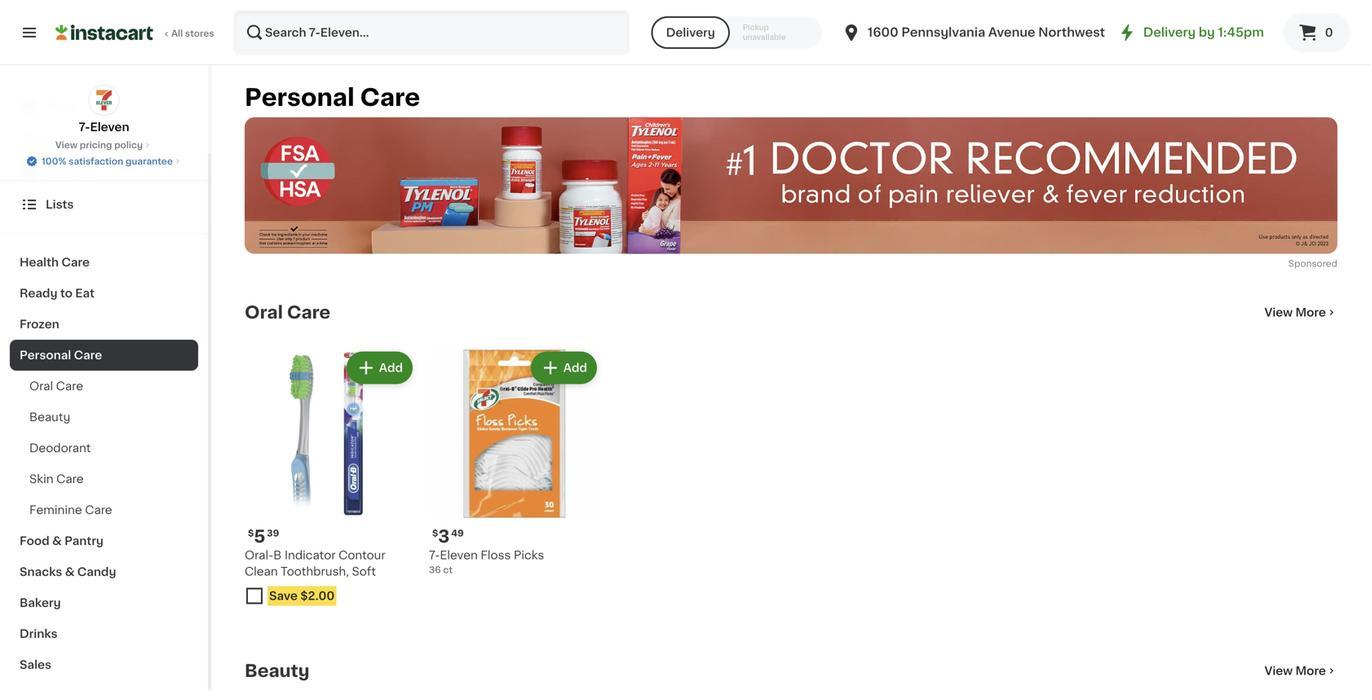 Task type: describe. For each thing, give the bounding box(es) containing it.
floss
[[481, 550, 511, 562]]

it
[[72, 134, 80, 145]]

all stores
[[171, 29, 214, 38]]

avenue
[[989, 27, 1036, 38]]

bakery
[[20, 598, 61, 609]]

1 horizontal spatial oral care
[[245, 304, 331, 321]]

food & pantry link
[[10, 526, 198, 557]]

1 add button from the left
[[348, 354, 411, 383]]

deodorant link
[[10, 433, 198, 464]]

save $2.00
[[269, 591, 335, 602]]

0
[[1325, 27, 1333, 38]]

eat
[[75, 288, 95, 299]]

buy it again link
[[10, 123, 198, 156]]

ready to eat link
[[10, 278, 198, 309]]

49
[[451, 529, 464, 538]]

product group containing 5
[[245, 349, 416, 613]]

snacks
[[20, 567, 62, 578]]

7-
[[79, 122, 90, 133]]

feminine
[[29, 505, 82, 516]]

spo
[[1289, 259, 1307, 268]]

delivery by 1:45pm link
[[1117, 23, 1264, 42]]

food & pantry
[[20, 536, 104, 547]]

view more for oral care
[[1265, 307, 1326, 319]]

sales link
[[10, 650, 198, 681]]

5
[[254, 529, 265, 546]]

• sponsored: tylenol #1 doctor recommended brand of pain reliever & fever reduction use only as directed. hsa fsa image
[[245, 117, 1338, 254]]

0 vertical spatial beauty link
[[10, 402, 198, 433]]

soft
[[352, 567, 376, 578]]

more for oral care
[[1296, 307, 1326, 319]]

view pricing policy
[[55, 141, 143, 150]]

all
[[171, 29, 183, 38]]

1 vertical spatial oral care
[[29, 381, 83, 392]]

to
[[60, 288, 73, 299]]

health
[[20, 257, 59, 268]]

0 vertical spatial personal
[[245, 86, 355, 109]]

view more link for oral care
[[1265, 305, 1338, 321]]

drinks
[[20, 629, 58, 640]]

& for snacks
[[65, 567, 75, 578]]

skin care link
[[10, 464, 198, 495]]

snacks & candy link
[[10, 557, 198, 588]]

Search field
[[235, 11, 629, 54]]

save
[[269, 591, 298, 602]]

pantry
[[65, 536, 104, 547]]

& for food
[[52, 536, 62, 547]]

0 button
[[1284, 13, 1351, 52]]

health care
[[20, 257, 90, 268]]

buy
[[46, 134, 69, 145]]

guarantee
[[126, 157, 173, 166]]

1 vertical spatial oral
[[29, 381, 53, 392]]

oral care link for view more link associated with oral care
[[245, 303, 331, 323]]

snacks & candy
[[20, 567, 116, 578]]

frozen link
[[10, 309, 198, 340]]

oral care link for the topmost 'beauty' link
[[10, 371, 198, 402]]

delivery for delivery
[[666, 27, 715, 38]]

save $2.00 button
[[245, 584, 416, 613]]

0 horizontal spatial personal
[[20, 350, 71, 361]]

bakery link
[[10, 588, 198, 619]]

$ 5 39
[[248, 529, 279, 546]]

lists link
[[10, 188, 198, 221]]

instacart logo image
[[55, 23, 153, 42]]

$ 3 49
[[432, 529, 464, 546]]

oral-b indicator contour clean toothbrush, soft
[[245, 550, 386, 578]]

1 vertical spatial beauty
[[245, 663, 310, 680]]

1:45pm
[[1218, 27, 1264, 38]]

0 vertical spatial beauty
[[29, 412, 70, 423]]

product group containing 3
[[429, 349, 600, 577]]

100%
[[42, 157, 66, 166]]

$ for 5
[[248, 529, 254, 538]]

shop link
[[10, 91, 198, 123]]

recipes
[[46, 166, 94, 178]]

36
[[429, 566, 441, 575]]

buy it again
[[46, 134, 115, 145]]

delivery button
[[652, 16, 730, 49]]

health care link
[[10, 247, 198, 278]]

7-eleven logo image
[[89, 85, 120, 116]]

eleven
[[90, 122, 129, 133]]

1 add from the left
[[379, 363, 403, 374]]

stores
[[185, 29, 214, 38]]

1 horizontal spatial personal care
[[245, 86, 420, 109]]

all stores link
[[55, 10, 215, 55]]



Task type: vqa. For each thing, say whether or not it's contained in the screenshot.
the organic in 'Deli Groceries Organic EBT'
no



Task type: locate. For each thing, give the bounding box(es) containing it.
product group
[[245, 349, 416, 613], [429, 349, 600, 577]]

more
[[1296, 307, 1326, 319], [1296, 666, 1326, 677]]

view for beauty
[[1265, 666, 1293, 677]]

$2.00
[[301, 591, 335, 602]]

delivery inside button
[[666, 27, 715, 38]]

oral
[[245, 304, 283, 321], [29, 381, 53, 392]]

0 vertical spatial oral care link
[[245, 303, 331, 323]]

2 add button from the left
[[533, 354, 596, 383]]

0 horizontal spatial delivery
[[666, 27, 715, 38]]

& right food
[[52, 536, 62, 547]]

1 vertical spatial oral care link
[[10, 371, 198, 402]]

pricing
[[80, 141, 112, 150]]

0 horizontal spatial oral
[[29, 381, 53, 392]]

2 product group from the left
[[429, 349, 600, 577]]

0 horizontal spatial oral care link
[[10, 371, 198, 402]]

1 vertical spatial view more
[[1265, 666, 1326, 677]]

frozen
[[20, 319, 59, 330]]

3
[[438, 529, 450, 546]]

0 vertical spatial oral care
[[245, 304, 331, 321]]

7-eleven link
[[79, 85, 129, 135]]

recipes link
[[10, 156, 198, 188]]

100% satisfaction guarantee
[[42, 157, 173, 166]]

0 vertical spatial oral
[[245, 304, 283, 321]]

view more
[[1265, 307, 1326, 319], [1265, 666, 1326, 677]]

ct
[[443, 566, 453, 575]]

0 vertical spatial view more
[[1265, 307, 1326, 319]]

2 add from the left
[[564, 363, 587, 374]]

ready to eat
[[20, 288, 95, 299]]

100% satisfaction guarantee button
[[25, 152, 183, 168]]

beauty up deodorant
[[29, 412, 70, 423]]

1 horizontal spatial beauty link
[[245, 662, 310, 682]]

2 vertical spatial view
[[1265, 666, 1293, 677]]

1 vertical spatial more
[[1296, 666, 1326, 677]]

again
[[82, 134, 115, 145]]

view pricing policy link
[[55, 139, 153, 152]]

drinks link
[[10, 619, 198, 650]]

$ left 49
[[432, 529, 438, 538]]

oral-
[[245, 550, 274, 562]]

0 vertical spatial view more link
[[1265, 305, 1338, 321]]

$ inside the $ 3 49
[[432, 529, 438, 538]]

food
[[20, 536, 49, 547]]

1 horizontal spatial beauty
[[245, 663, 310, 680]]

1600
[[868, 27, 899, 38]]

feminine care
[[29, 505, 112, 516]]

1 horizontal spatial product group
[[429, 349, 600, 577]]

0 horizontal spatial &
[[52, 536, 62, 547]]

skin care
[[29, 474, 84, 485]]

1 view more from the top
[[1265, 307, 1326, 319]]

1 horizontal spatial add
[[564, 363, 587, 374]]

view inside "link"
[[55, 141, 78, 150]]

view
[[55, 141, 78, 150], [1265, 307, 1293, 319], [1265, 666, 1293, 677]]

0 horizontal spatial beauty
[[29, 412, 70, 423]]

39
[[267, 529, 279, 538]]

northwest
[[1039, 27, 1105, 38]]

1 vertical spatial view more link
[[1265, 664, 1338, 680]]

add
[[379, 363, 403, 374], [564, 363, 587, 374]]

0 horizontal spatial product group
[[245, 349, 416, 613]]

7‑eleven floss picks 36 ct
[[429, 550, 544, 575]]

contour
[[339, 550, 386, 562]]

oral care link
[[245, 303, 331, 323], [10, 371, 198, 402]]

2 view more link from the top
[[1265, 664, 1338, 680]]

satisfaction
[[69, 157, 123, 166]]

2 $ from the left
[[432, 529, 438, 538]]

$ for 3
[[432, 529, 438, 538]]

$ inside $ 5 39
[[248, 529, 254, 538]]

skin
[[29, 474, 53, 485]]

1 more from the top
[[1296, 307, 1326, 319]]

service type group
[[652, 16, 822, 49]]

deodorant
[[29, 443, 91, 454]]

&
[[52, 536, 62, 547], [65, 567, 75, 578]]

0 horizontal spatial beauty link
[[10, 402, 198, 433]]

view more link for beauty
[[1265, 664, 1338, 680]]

1 horizontal spatial personal
[[245, 86, 355, 109]]

personal care
[[245, 86, 420, 109], [20, 350, 102, 361]]

sales
[[20, 660, 51, 671]]

1 view more link from the top
[[1265, 305, 1338, 321]]

2 more from the top
[[1296, 666, 1326, 677]]

7‑eleven
[[429, 550, 478, 562]]

lists
[[46, 199, 74, 210]]

1 vertical spatial beauty link
[[245, 662, 310, 682]]

pennsylvania
[[902, 27, 986, 38]]

delivery for delivery by 1:45pm
[[1144, 27, 1196, 38]]

1 vertical spatial &
[[65, 567, 75, 578]]

picks
[[514, 550, 544, 562]]

view more link
[[1265, 305, 1338, 321], [1265, 664, 1338, 680]]

1 vertical spatial view
[[1265, 307, 1293, 319]]

indicator
[[285, 550, 336, 562]]

$
[[248, 529, 254, 538], [432, 529, 438, 538]]

7-eleven
[[79, 122, 129, 133]]

1600 pennsylvania avenue northwest
[[868, 27, 1105, 38]]

clean
[[245, 567, 278, 578]]

2 view more from the top
[[1265, 666, 1326, 677]]

1 horizontal spatial oral care link
[[245, 303, 331, 323]]

beauty down save
[[245, 663, 310, 680]]

delivery by 1:45pm
[[1144, 27, 1264, 38]]

0 horizontal spatial $
[[248, 529, 254, 538]]

feminine care link
[[10, 495, 198, 526]]

toothbrush,
[[281, 567, 349, 578]]

1 vertical spatial personal
[[20, 350, 71, 361]]

personal care link
[[10, 340, 198, 371]]

0 horizontal spatial oral care
[[29, 381, 83, 392]]

1600 pennsylvania avenue northwest button
[[842, 10, 1105, 55]]

b
[[274, 550, 282, 562]]

oral care
[[245, 304, 331, 321], [29, 381, 83, 392]]

1 $ from the left
[[248, 529, 254, 538]]

beauty link up deodorant
[[10, 402, 198, 433]]

1 vertical spatial personal care
[[20, 350, 102, 361]]

$ left 39
[[248, 529, 254, 538]]

0 vertical spatial more
[[1296, 307, 1326, 319]]

0 horizontal spatial personal care
[[20, 350, 102, 361]]

beauty link
[[10, 402, 198, 433], [245, 662, 310, 682]]

ready
[[20, 288, 57, 299]]

personal
[[245, 86, 355, 109], [20, 350, 71, 361]]

0 vertical spatial &
[[52, 536, 62, 547]]

0 vertical spatial personal care
[[245, 86, 420, 109]]

None search field
[[233, 10, 630, 55]]

1 horizontal spatial oral
[[245, 304, 283, 321]]

beauty link down save
[[245, 662, 310, 682]]

view more for beauty
[[1265, 666, 1326, 677]]

delivery
[[1144, 27, 1196, 38], [666, 27, 715, 38]]

0 vertical spatial view
[[55, 141, 78, 150]]

& left candy
[[65, 567, 75, 578]]

policy
[[114, 141, 143, 150]]

nsored
[[1307, 259, 1338, 268]]

1 horizontal spatial $
[[432, 529, 438, 538]]

0 horizontal spatial add
[[379, 363, 403, 374]]

view for oral care
[[1265, 307, 1293, 319]]

0 horizontal spatial add button
[[348, 354, 411, 383]]

by
[[1199, 27, 1215, 38]]

1 product group from the left
[[245, 349, 416, 613]]

1 horizontal spatial delivery
[[1144, 27, 1196, 38]]

candy
[[77, 567, 116, 578]]

add button
[[348, 354, 411, 383], [533, 354, 596, 383]]

shop
[[46, 101, 76, 113]]

1 horizontal spatial add button
[[533, 354, 596, 383]]

more for beauty
[[1296, 666, 1326, 677]]

1 horizontal spatial &
[[65, 567, 75, 578]]



